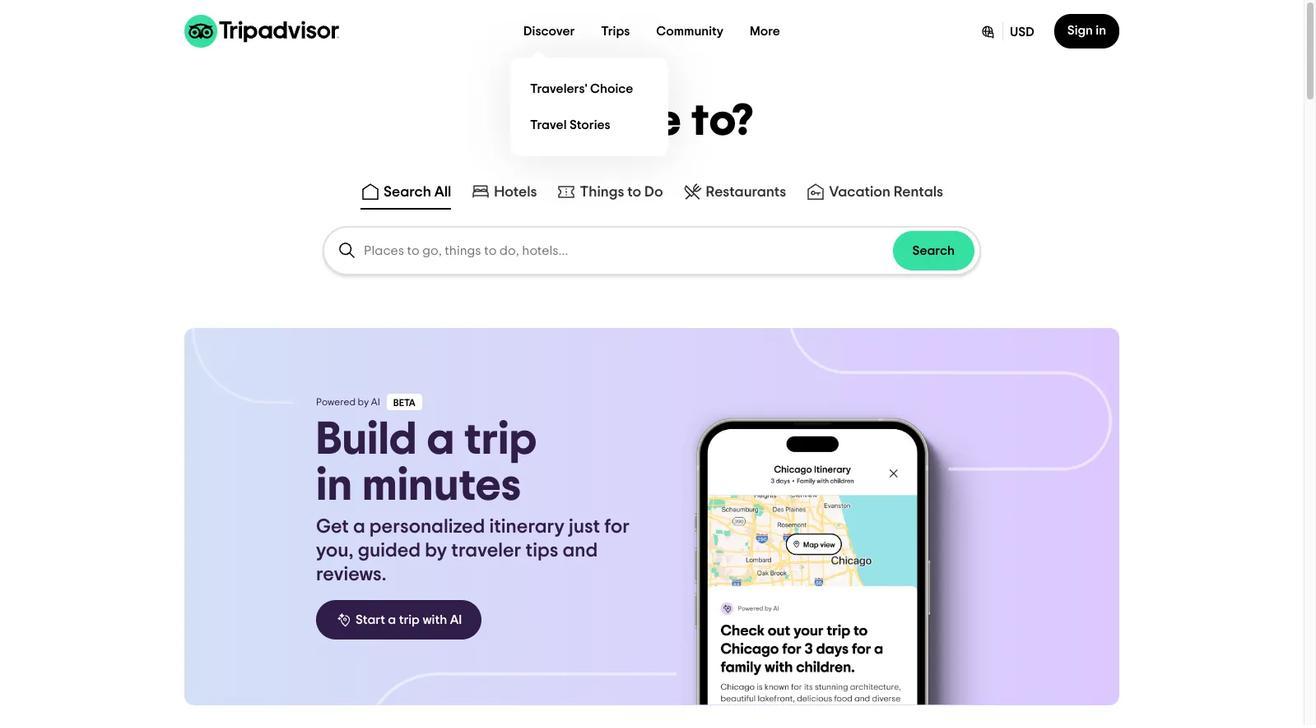 Task type: locate. For each thing, give the bounding box(es) containing it.
in
[[1096, 24, 1106, 37], [316, 463, 352, 509]]

search for search
[[912, 244, 955, 258]]

0 vertical spatial a
[[427, 417, 455, 463]]

a inside button
[[388, 614, 396, 627]]

ai
[[371, 398, 380, 407], [450, 614, 462, 627]]

0 horizontal spatial search
[[383, 185, 431, 200]]

start a trip with ai button
[[316, 601, 482, 640]]

Search search field
[[324, 228, 979, 274], [364, 244, 893, 258]]

menu
[[510, 58, 668, 156]]

1 vertical spatial ai
[[450, 614, 462, 627]]

search image
[[337, 241, 357, 261]]

0 horizontal spatial in
[[316, 463, 352, 509]]

0 vertical spatial trip
[[464, 417, 537, 463]]

1 horizontal spatial search
[[912, 244, 955, 258]]

powered by ai
[[316, 398, 380, 407]]

trip inside button
[[399, 614, 420, 627]]

start a trip with ai
[[356, 614, 462, 627]]

by down personalized
[[425, 542, 447, 561]]

1 horizontal spatial a
[[388, 614, 396, 627]]

things to do link
[[557, 182, 663, 202]]

beta
[[393, 398, 415, 408]]

search
[[383, 185, 431, 200], [912, 244, 955, 258]]

2 horizontal spatial a
[[427, 417, 455, 463]]

1 vertical spatial in
[[316, 463, 352, 509]]

trip
[[464, 417, 537, 463], [399, 614, 420, 627]]

1 vertical spatial search
[[912, 244, 955, 258]]

hotels button
[[468, 179, 540, 210]]

travelers'
[[530, 82, 587, 95]]

travel stories link
[[523, 107, 655, 143]]

for
[[604, 518, 630, 537]]

things
[[580, 185, 624, 200]]

stories
[[569, 118, 610, 131]]

vacation rentals button
[[803, 179, 947, 210]]

travelers' choice link
[[523, 71, 655, 107]]

itinerary
[[489, 518, 564, 537]]

where
[[550, 100, 682, 144]]

1 horizontal spatial by
[[425, 542, 447, 561]]

search left all
[[383, 185, 431, 200]]

tab list containing search all
[[0, 175, 1304, 213]]

all
[[434, 185, 451, 200]]

a
[[427, 417, 455, 463], [353, 518, 365, 537], [388, 614, 396, 627]]

powered
[[316, 398, 356, 407]]

to?
[[691, 100, 754, 144]]

0 horizontal spatial a
[[353, 518, 365, 537]]

things to do
[[580, 185, 663, 200]]

a right start
[[388, 614, 396, 627]]

0 vertical spatial search
[[383, 185, 431, 200]]

0 horizontal spatial by
[[358, 398, 369, 407]]

usd button
[[966, 14, 1048, 49]]

in right sign
[[1096, 24, 1106, 37]]

1 vertical spatial by
[[425, 542, 447, 561]]

search inside "button"
[[383, 185, 431, 200]]

2 vertical spatial a
[[388, 614, 396, 627]]

start
[[356, 614, 385, 627]]

0 vertical spatial in
[[1096, 24, 1106, 37]]

ai right with
[[450, 614, 462, 627]]

discover button
[[510, 15, 588, 48]]

search all
[[383, 185, 451, 200]]

0 horizontal spatial trip
[[399, 614, 420, 627]]

search search field containing search
[[324, 228, 979, 274]]

by inside build a trip in minutes get a personalized itinerary just for you, guided by traveler tips and reviews.
[[425, 542, 447, 561]]

ai left beta
[[371, 398, 380, 407]]

hotels link
[[471, 182, 537, 202]]

trip inside build a trip in minutes get a personalized itinerary just for you, guided by traveler tips and reviews.
[[464, 417, 537, 463]]

1 vertical spatial trip
[[399, 614, 420, 627]]

by right powered
[[358, 398, 369, 407]]

a right build
[[427, 417, 455, 463]]

1 horizontal spatial ai
[[450, 614, 462, 627]]

tab list
[[0, 175, 1304, 213]]

build
[[316, 417, 417, 463]]

a for build
[[427, 417, 455, 463]]

search down rentals
[[912, 244, 955, 258]]

1 horizontal spatial trip
[[464, 417, 537, 463]]

search inside button
[[912, 244, 955, 258]]

vacation rentals
[[829, 185, 943, 200]]

search all button
[[357, 179, 455, 210]]

in up get
[[316, 463, 352, 509]]

1 vertical spatial a
[[353, 518, 365, 537]]

a right get
[[353, 518, 365, 537]]

restaurants link
[[683, 182, 786, 202]]

with
[[423, 614, 447, 627]]

trips button
[[588, 15, 643, 48]]

0 horizontal spatial ai
[[371, 398, 380, 407]]

by
[[358, 398, 369, 407], [425, 542, 447, 561]]

menu containing travelers' choice
[[510, 58, 668, 156]]

search search field down do
[[324, 228, 979, 274]]



Task type: describe. For each thing, give the bounding box(es) containing it.
tips
[[526, 542, 558, 561]]

restaurants
[[706, 185, 786, 200]]

sign in
[[1067, 24, 1106, 37]]

ai inside button
[[450, 614, 462, 627]]

to
[[627, 185, 641, 200]]

choice
[[590, 82, 633, 95]]

trip for minutes
[[464, 417, 537, 463]]

more button
[[737, 15, 793, 48]]

community button
[[643, 15, 737, 48]]

a for start
[[388, 614, 396, 627]]

things to do button
[[553, 179, 666, 210]]

0 vertical spatial by
[[358, 398, 369, 407]]

and
[[562, 542, 598, 561]]

rentals
[[894, 185, 943, 200]]

trips
[[601, 25, 630, 38]]

personalized
[[369, 518, 485, 537]]

get
[[316, 518, 349, 537]]

more
[[750, 25, 780, 38]]

hotels
[[494, 185, 537, 200]]

just
[[569, 518, 600, 537]]

usd
[[1010, 26, 1034, 39]]

sign
[[1067, 24, 1093, 37]]

reviews.
[[316, 565, 386, 585]]

1 horizontal spatial in
[[1096, 24, 1106, 37]]

you,
[[316, 542, 353, 561]]

search button
[[893, 231, 974, 271]]

vacation
[[829, 185, 890, 200]]

travel
[[530, 118, 567, 131]]

tripadvisor image
[[184, 15, 339, 48]]

where to?
[[550, 100, 754, 144]]

travel stories
[[530, 118, 610, 131]]

search for search all
[[383, 185, 431, 200]]

vacation rentals link
[[806, 182, 943, 202]]

0 vertical spatial ai
[[371, 398, 380, 407]]

guided
[[358, 542, 421, 561]]

in inside build a trip in minutes get a personalized itinerary just for you, guided by traveler tips and reviews.
[[316, 463, 352, 509]]

build a trip in minutes get a personalized itinerary just for you, guided by traveler tips and reviews.
[[316, 417, 630, 585]]

community
[[656, 25, 723, 38]]

trip for ai
[[399, 614, 420, 627]]

sign in link
[[1054, 14, 1119, 49]]

minutes
[[362, 463, 521, 509]]

discover
[[523, 25, 575, 38]]

do
[[644, 185, 663, 200]]

restaurants button
[[679, 179, 790, 210]]

search search field down to
[[364, 244, 893, 258]]

travelers' choice
[[530, 82, 633, 95]]

traveler
[[451, 542, 521, 561]]



Task type: vqa. For each thing, say whether or not it's contained in the screenshot.
AI inside the button
yes



